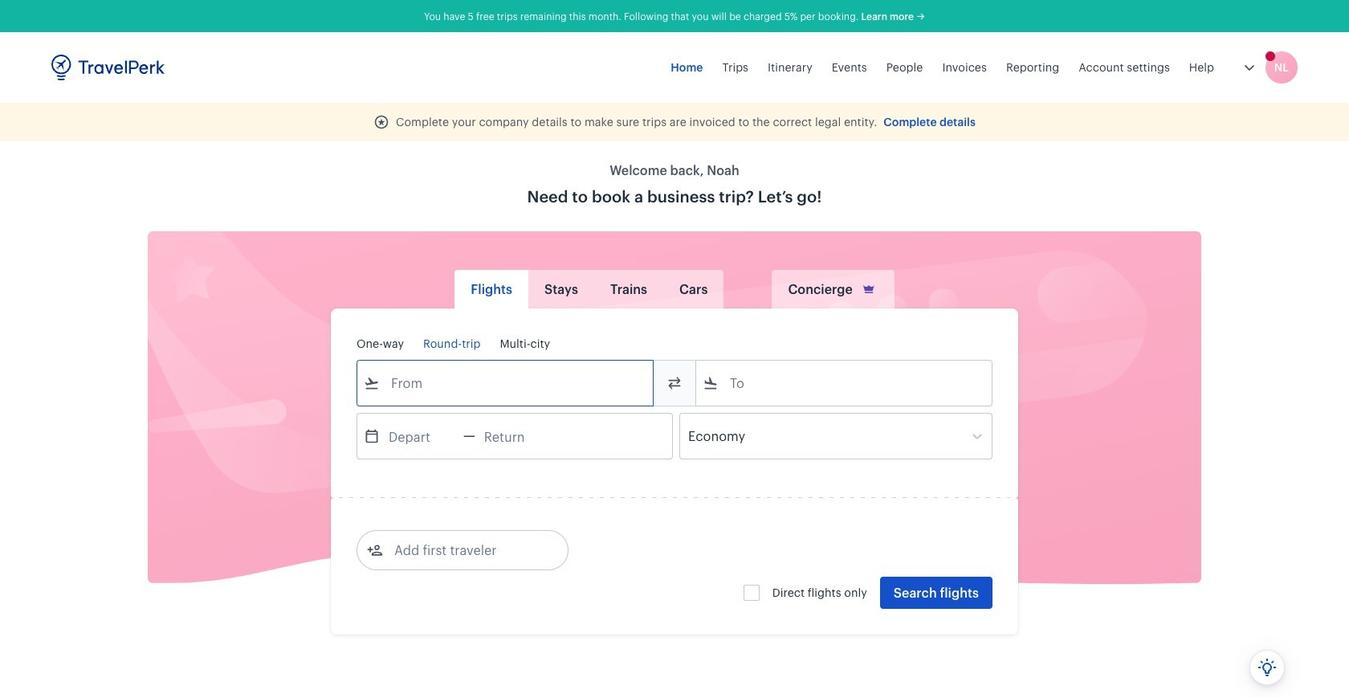 Task type: locate. For each thing, give the bounding box(es) containing it.
Return text field
[[475, 414, 559, 459]]

Depart text field
[[380, 414, 464, 459]]

Add first traveler search field
[[383, 537, 550, 563]]



Task type: describe. For each thing, give the bounding box(es) containing it.
To search field
[[719, 370, 971, 396]]

From search field
[[380, 370, 632, 396]]



